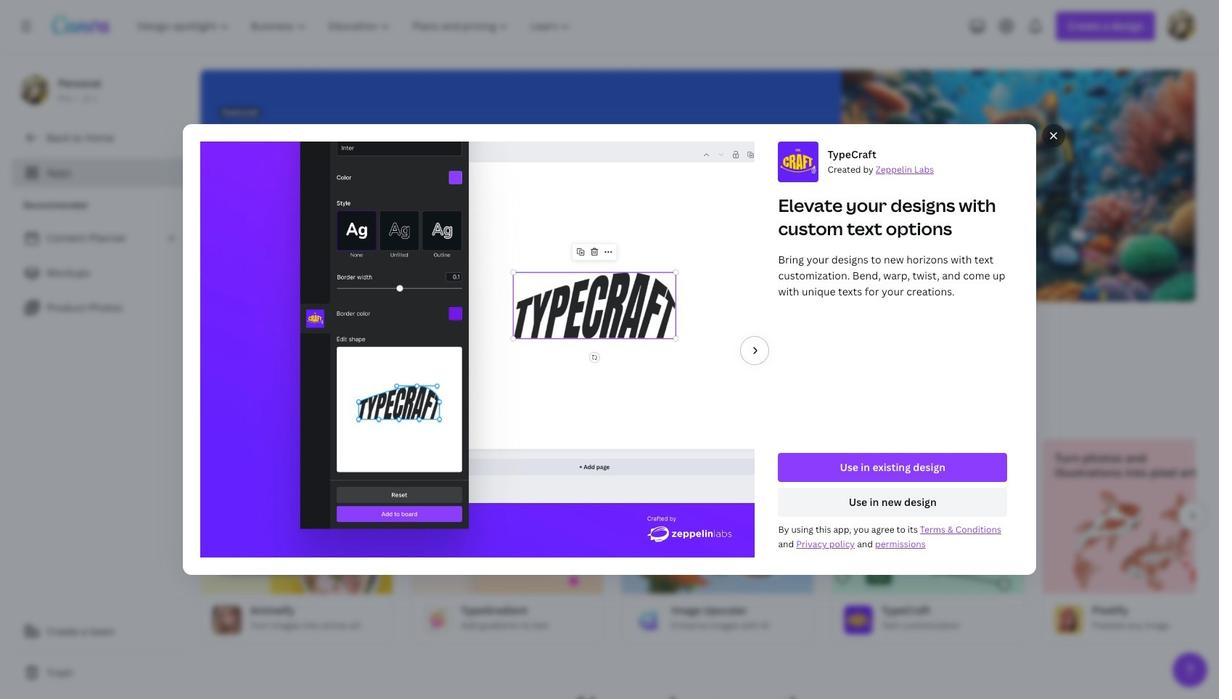 Task type: describe. For each thing, give the bounding box(es) containing it.
1 vertical spatial animeify image
[[213, 606, 242, 635]]

Input field to search for apps search field
[[229, 314, 452, 342]]

0 vertical spatial typegradient image
[[412, 492, 603, 594]]

top level navigation element
[[128, 12, 583, 41]]

0 vertical spatial animeify image
[[201, 492, 393, 594]]

an image with a cursor next to a text box containing the prompt "a cat going scuba diving" to generate an image. the generated image of a cat doing scuba diving is behind the text box. image
[[784, 70, 1197, 302]]

typecraft image
[[833, 492, 1025, 594]]

typecraft image
[[845, 606, 874, 635]]



Task type: locate. For each thing, give the bounding box(es) containing it.
1 vertical spatial image upscaler image
[[634, 606, 663, 635]]

typegradient image
[[412, 492, 603, 594], [423, 606, 452, 635]]

image upscaler image
[[622, 492, 814, 594], [634, 606, 663, 635]]

0 vertical spatial image upscaler image
[[622, 492, 814, 594]]

animeify image
[[201, 492, 393, 594], [213, 606, 242, 635]]

list
[[12, 224, 189, 322]]

pixelify image
[[1055, 606, 1084, 635]]

pixelify image
[[1044, 492, 1220, 594]]

1 vertical spatial typegradient image
[[423, 606, 452, 635]]



Task type: vqa. For each thing, say whether or not it's contained in the screenshot.
Designs button
no



